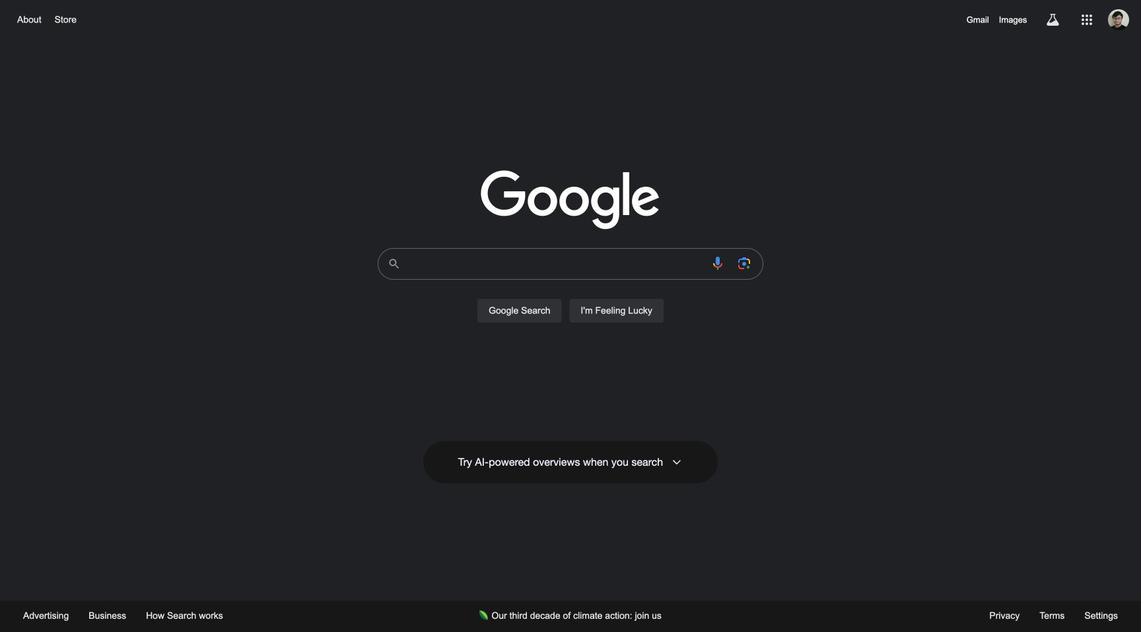 Task type: vqa. For each thing, say whether or not it's contained in the screenshot.
SEARCH FIELD
yes



Task type: describe. For each thing, give the bounding box(es) containing it.
search by image image
[[736, 256, 752, 271]]

search labs image
[[1045, 12, 1061, 28]]

google image
[[481, 170, 660, 231]]



Task type: locate. For each thing, give the bounding box(es) containing it.
search by voice image
[[710, 256, 726, 271]]

Search text field
[[409, 249, 702, 279]]

None search field
[[13, 244, 1128, 338]]



